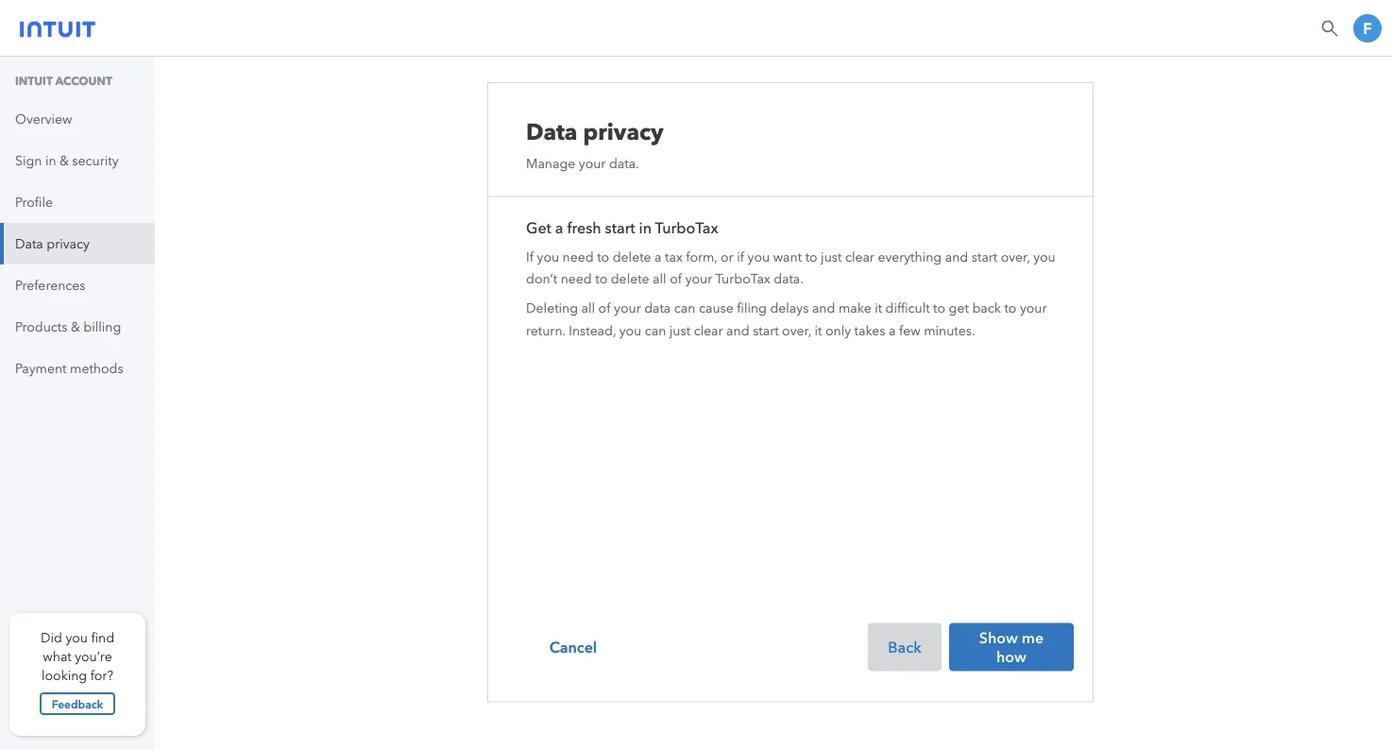 Task type: locate. For each thing, give the bounding box(es) containing it.
0 vertical spatial it
[[875, 301, 883, 316]]

0 horizontal spatial start
[[605, 219, 635, 237]]

turbotax up tax
[[655, 219, 719, 237]]

1 horizontal spatial of
[[670, 271, 682, 286]]

a left tax
[[655, 249, 662, 264]]

&
[[60, 153, 69, 168], [71, 319, 80, 334]]

0 horizontal spatial just
[[670, 323, 691, 338]]

or
[[721, 249, 734, 264]]

1 horizontal spatial in
[[639, 219, 652, 237]]

billing
[[83, 319, 121, 334]]

products & billing
[[15, 319, 121, 334]]

turbotax down if
[[716, 271, 771, 286]]

preferences link
[[0, 265, 155, 306]]

0 horizontal spatial can
[[645, 323, 666, 338]]

if
[[526, 249, 534, 264]]

& left billing
[[71, 319, 80, 334]]

over, down delays
[[782, 323, 812, 338]]

clear inside if you need to delete a tax form, or if you want to just clear everything and start over, you don't need to delete all of your turbotax data.
[[846, 249, 875, 264]]

data
[[645, 301, 671, 316]]

0 horizontal spatial it
[[815, 323, 822, 338]]

0 horizontal spatial privacy
[[47, 236, 90, 251]]

if you need to delete a tax form, or if you want to just clear everything and start over, you don't need to delete all of your turbotax data.
[[526, 249, 1056, 286]]

0 vertical spatial just
[[821, 249, 842, 264]]

0 vertical spatial data
[[526, 118, 578, 145]]

a left few
[[889, 323, 896, 338]]

clear inside 'deleting all of your data can cause filing delays and make it difficult to get back to your return. instead, you can just clear and start over, it only takes a few minutes.'
[[694, 323, 723, 338]]

1 horizontal spatial and
[[812, 301, 836, 316]]

data privacy link
[[0, 223, 155, 265]]

delete
[[613, 249, 652, 264], [611, 271, 650, 286]]

and inside if you need to delete a tax form, or if you want to just clear everything and start over, you don't need to delete all of your turbotax data.
[[945, 249, 969, 264]]

1 vertical spatial of
[[599, 301, 611, 316]]

tax
[[665, 249, 683, 264]]

start
[[605, 219, 635, 237], [972, 249, 998, 264], [753, 323, 779, 338]]

0 horizontal spatial a
[[555, 219, 564, 237]]

a inside 'deleting all of your data can cause filing delays and make it difficult to get back to your return. instead, you can just clear and start over, it only takes a few minutes.'
[[889, 323, 896, 338]]

can down data at the left
[[645, 323, 666, 338]]

1 horizontal spatial privacy
[[583, 118, 664, 145]]

0 horizontal spatial all
[[582, 301, 595, 316]]

1 vertical spatial start
[[972, 249, 998, 264]]

1 horizontal spatial &
[[71, 319, 80, 334]]

difficult
[[886, 301, 930, 316]]

just right want
[[821, 249, 842, 264]]

account
[[55, 74, 112, 88]]

1 vertical spatial over,
[[782, 323, 812, 338]]

it right make
[[875, 301, 883, 316]]

and
[[945, 249, 969, 264], [812, 301, 836, 316], [727, 323, 750, 338]]

0 vertical spatial turbotax
[[655, 219, 719, 237]]

0 vertical spatial of
[[670, 271, 682, 286]]

turbotax
[[655, 219, 719, 237], [716, 271, 771, 286]]

2 vertical spatial start
[[753, 323, 779, 338]]

your
[[579, 156, 606, 171], [686, 271, 713, 286], [614, 301, 641, 316], [1020, 301, 1047, 316]]

clear
[[846, 249, 875, 264], [694, 323, 723, 338]]

start inside if you need to delete a tax form, or if you want to just clear everything and start over, you don't need to delete all of your turbotax data.
[[972, 249, 998, 264]]

what
[[43, 649, 72, 664]]

profile link
[[0, 181, 155, 223]]

and up only
[[812, 301, 836, 316]]

it
[[875, 301, 883, 316], [815, 323, 822, 338]]

1 horizontal spatial clear
[[846, 249, 875, 264]]

0 horizontal spatial of
[[599, 301, 611, 316]]

show me how
[[979, 629, 1044, 666]]

intuit account element
[[0, 57, 155, 389]]

2 horizontal spatial and
[[945, 249, 969, 264]]

1 vertical spatial data.
[[774, 271, 804, 286]]

start right fresh
[[605, 219, 635, 237]]

just inside if you need to delete a tax form, or if you want to just clear everything and start over, you don't need to delete all of your turbotax data.
[[821, 249, 842, 264]]

in
[[45, 153, 56, 168], [639, 219, 652, 237]]

payment methods link
[[0, 348, 155, 389]]

1 horizontal spatial start
[[753, 323, 779, 338]]

deleting
[[526, 301, 578, 316]]

and down filing
[[727, 323, 750, 338]]

1 vertical spatial clear
[[694, 323, 723, 338]]

1 horizontal spatial a
[[655, 249, 662, 264]]

0 horizontal spatial over,
[[782, 323, 812, 338]]

a
[[555, 219, 564, 237], [655, 249, 662, 264], [889, 323, 896, 338]]

your down form,
[[686, 271, 713, 286]]

data. up get a fresh start in turbotax
[[609, 156, 639, 171]]

1 vertical spatial just
[[670, 323, 691, 338]]

turbotax inside if you need to delete a tax form, or if you want to just clear everything and start over, you don't need to delete all of your turbotax data.
[[716, 271, 771, 286]]

want
[[773, 249, 802, 264]]

in right fresh
[[639, 219, 652, 237]]

help image
[[1321, 19, 1340, 38]]

start down filing
[[753, 323, 779, 338]]

1 vertical spatial delete
[[611, 271, 650, 286]]

privacy up manage your data. "element"
[[583, 118, 664, 145]]

0 vertical spatial data.
[[609, 156, 639, 171]]

payment
[[15, 360, 67, 376]]

1 horizontal spatial all
[[653, 271, 667, 286]]

2 vertical spatial a
[[889, 323, 896, 338]]

0 horizontal spatial data privacy
[[15, 236, 90, 251]]

takes
[[855, 323, 886, 338]]

just inside 'deleting all of your data can cause filing delays and make it difficult to get back to your return. instead, you can just clear and start over, it only takes a few minutes.'
[[670, 323, 691, 338]]

data down profile
[[15, 236, 43, 251]]

1 horizontal spatial just
[[821, 249, 842, 264]]

2 horizontal spatial start
[[972, 249, 998, 264]]

get a fresh start in turbotax element
[[526, 216, 1074, 609]]

over, up back
[[1001, 249, 1030, 264]]

0 vertical spatial clear
[[846, 249, 875, 264]]

1 vertical spatial can
[[645, 323, 666, 338]]

manage
[[526, 156, 576, 171]]

start up back
[[972, 249, 998, 264]]

data
[[526, 118, 578, 145], [15, 236, 43, 251]]

of up instead,
[[599, 301, 611, 316]]

need
[[563, 249, 594, 264], [561, 271, 592, 286]]

1 horizontal spatial it
[[875, 301, 883, 316]]

all
[[653, 271, 667, 286], [582, 301, 595, 316]]

feedback
[[52, 696, 103, 711]]

clear left everything
[[846, 249, 875, 264]]

& left security at the left of the page
[[60, 153, 69, 168]]

how
[[997, 647, 1027, 666]]

deleting all of your data can cause filing delays and make it difficult to get back to your return. instead, you can just clear and start over, it only takes a few minutes.
[[526, 301, 1047, 338]]

1 vertical spatial in
[[639, 219, 652, 237]]

0 vertical spatial and
[[945, 249, 969, 264]]

0 horizontal spatial and
[[727, 323, 750, 338]]

1 horizontal spatial data.
[[774, 271, 804, 286]]

need down fresh
[[563, 249, 594, 264]]

of inside if you need to delete a tax form, or if you want to just clear everything and start over, you don't need to delete all of your turbotax data.
[[670, 271, 682, 286]]

data privacy up preferences
[[15, 236, 90, 251]]

1 horizontal spatial data privacy
[[526, 118, 664, 145]]

in right sign
[[45, 153, 56, 168]]

1 vertical spatial a
[[655, 249, 662, 264]]

of down tax
[[670, 271, 682, 286]]

0 vertical spatial start
[[605, 219, 635, 237]]

data.
[[609, 156, 639, 171], [774, 271, 804, 286]]

1 vertical spatial &
[[71, 319, 80, 334]]

0 vertical spatial over,
[[1001, 249, 1030, 264]]

all inside if you need to delete a tax form, or if you want to just clear everything and start over, you don't need to delete all of your turbotax data.
[[653, 271, 667, 286]]

of
[[670, 271, 682, 286], [599, 301, 611, 316]]

you
[[537, 249, 559, 264], [748, 249, 770, 264], [1034, 249, 1056, 264], [620, 323, 642, 338], [66, 630, 88, 645]]

0 horizontal spatial &
[[60, 153, 69, 168]]

sign
[[15, 153, 42, 168]]

you inside did you find what you're looking for?
[[66, 630, 88, 645]]

0 vertical spatial in
[[45, 153, 56, 168]]

to up instead,
[[595, 271, 608, 286]]

all up instead,
[[582, 301, 595, 316]]

can
[[674, 301, 696, 316], [645, 323, 666, 338]]

0 vertical spatial &
[[60, 153, 69, 168]]

2 vertical spatial and
[[727, 323, 750, 338]]

a right get
[[555, 219, 564, 237]]

1 vertical spatial turbotax
[[716, 271, 771, 286]]

0 horizontal spatial data
[[15, 236, 43, 251]]

and right everything
[[945, 249, 969, 264]]

0 vertical spatial all
[[653, 271, 667, 286]]

all inside 'deleting all of your data can cause filing delays and make it difficult to get back to your return. instead, you can just clear and start over, it only takes a few minutes.'
[[582, 301, 595, 316]]

need right don't
[[561, 271, 592, 286]]

your left data at the left
[[614, 301, 641, 316]]

1 vertical spatial data privacy
[[15, 236, 90, 251]]

2 horizontal spatial a
[[889, 323, 896, 338]]

clear down cause
[[694, 323, 723, 338]]

delays
[[770, 301, 809, 316]]

data privacy
[[526, 118, 664, 145], [15, 236, 90, 251]]

1 vertical spatial need
[[561, 271, 592, 286]]

just down data at the left
[[670, 323, 691, 338]]

data privacy up manage your data. "element"
[[526, 118, 664, 145]]

make
[[839, 301, 872, 316]]

privacy inside the intuit account 'element'
[[47, 236, 90, 251]]

privacy
[[583, 118, 664, 145], [47, 236, 90, 251]]

if
[[737, 249, 745, 264]]

1 horizontal spatial over,
[[1001, 249, 1030, 264]]

delete up data at the left
[[611, 271, 650, 286]]

products & billing link
[[0, 306, 155, 348]]

0 horizontal spatial in
[[45, 153, 56, 168]]

1 vertical spatial it
[[815, 323, 822, 338]]

overview link
[[0, 98, 155, 140]]

can right data at the left
[[674, 301, 696, 316]]

0 horizontal spatial data.
[[609, 156, 639, 171]]

show
[[979, 629, 1018, 647]]

delete down get a fresh start in turbotax
[[613, 249, 652, 264]]

get
[[526, 219, 552, 237]]

to left get
[[934, 301, 946, 316]]

data. down want
[[774, 271, 804, 286]]

you're
[[75, 649, 112, 664]]

overview
[[15, 111, 72, 127]]

instead,
[[569, 323, 616, 338]]

show me how button
[[950, 623, 1074, 671]]

over,
[[1001, 249, 1030, 264], [782, 323, 812, 338]]

1 vertical spatial all
[[582, 301, 595, 316]]

all down tax
[[653, 271, 667, 286]]

just
[[821, 249, 842, 264], [670, 323, 691, 338]]

data privacy inside the intuit account 'element'
[[15, 236, 90, 251]]

methods
[[70, 360, 123, 376]]

to down fresh
[[597, 249, 610, 264]]

1 vertical spatial privacy
[[47, 236, 90, 251]]

0 horizontal spatial clear
[[694, 323, 723, 338]]

data up manage
[[526, 118, 578, 145]]

to right want
[[806, 249, 818, 264]]

data privacy element
[[488, 82, 1094, 703]]

back button
[[868, 623, 942, 671]]

1 vertical spatial data
[[15, 236, 43, 251]]

it left only
[[815, 323, 822, 338]]

0 vertical spatial can
[[674, 301, 696, 316]]

return.
[[526, 323, 566, 338]]

to
[[597, 249, 610, 264], [806, 249, 818, 264], [595, 271, 608, 286], [934, 301, 946, 316], [1005, 301, 1017, 316]]

privacy down profile link
[[47, 236, 90, 251]]



Task type: describe. For each thing, give the bounding box(es) containing it.
sign in & security
[[15, 153, 119, 168]]

find
[[91, 630, 114, 645]]

few
[[899, 323, 921, 338]]

0 vertical spatial data privacy
[[526, 118, 664, 145]]

back
[[973, 301, 1001, 316]]

form,
[[686, 249, 718, 264]]

don't
[[526, 271, 558, 286]]

cancel
[[550, 638, 597, 657]]

feedback button
[[40, 693, 115, 715]]

minutes.
[[924, 323, 976, 338]]

your right back
[[1020, 301, 1047, 316]]

in inside 'element'
[[45, 153, 56, 168]]

sign in & security link
[[0, 140, 155, 181]]

products
[[15, 319, 68, 334]]

did
[[41, 630, 62, 645]]

over, inside if you need to delete a tax form, or if you want to just clear everything and start over, you don't need to delete all of your turbotax data.
[[1001, 249, 1030, 264]]

data inside the intuit account 'element'
[[15, 236, 43, 251]]

fresh
[[567, 219, 601, 237]]

0 vertical spatial privacy
[[583, 118, 664, 145]]

a inside if you need to delete a tax form, or if you want to just clear everything and start over, you don't need to delete all of your turbotax data.
[[655, 249, 662, 264]]

f
[[1364, 19, 1372, 38]]

back
[[888, 638, 922, 656]]

me
[[1022, 629, 1044, 647]]

0 vertical spatial delete
[[613, 249, 652, 264]]

manage your data.
[[526, 156, 639, 171]]

profile
[[15, 194, 53, 210]]

data. inside if you need to delete a tax form, or if you want to just clear everything and start over, you don't need to delete all of your turbotax data.
[[774, 271, 804, 286]]

intuit
[[15, 74, 53, 88]]

cause
[[699, 301, 734, 316]]

in inside data privacy element
[[639, 219, 652, 237]]

everything
[[878, 249, 942, 264]]

cancel button
[[526, 623, 621, 671]]

did you find what you're looking for?
[[41, 630, 114, 683]]

filing
[[737, 301, 767, 316]]

security
[[72, 153, 119, 168]]

over, inside 'deleting all of your data can cause filing delays and make it difficult to get back to your return. instead, you can just clear and start over, it only takes a few minutes.'
[[782, 323, 812, 338]]

0 vertical spatial need
[[563, 249, 594, 264]]

1 horizontal spatial can
[[674, 301, 696, 316]]

preferences
[[15, 277, 86, 293]]

get
[[949, 301, 969, 316]]

of inside 'deleting all of your data can cause filing delays and make it difficult to get back to your return. instead, you can just clear and start over, it only takes a few minutes.'
[[599, 301, 611, 316]]

intuit logo image
[[20, 15, 95, 38]]

payment methods
[[15, 360, 123, 376]]

1 vertical spatial and
[[812, 301, 836, 316]]

1 horizontal spatial data
[[526, 118, 578, 145]]

intuit account
[[15, 74, 112, 88]]

your right manage
[[579, 156, 606, 171]]

you inside 'deleting all of your data can cause filing delays and make it difficult to get back to your return. instead, you can just clear and start over, it only takes a few minutes.'
[[620, 323, 642, 338]]

0 vertical spatial a
[[555, 219, 564, 237]]

only
[[826, 323, 851, 338]]

your inside if you need to delete a tax form, or if you want to just clear everything and start over, you don't need to delete all of your turbotax data.
[[686, 271, 713, 286]]

looking
[[41, 667, 87, 683]]

to right back
[[1005, 301, 1017, 316]]

start inside 'deleting all of your data can cause filing delays and make it difficult to get back to your return. instead, you can just clear and start over, it only takes a few minutes.'
[[753, 323, 779, 338]]

get a fresh start in turbotax
[[526, 219, 719, 237]]

manage your data. element
[[526, 156, 639, 171]]

for?
[[90, 667, 113, 683]]



Task type: vqa. For each thing, say whether or not it's contained in the screenshot.
rightmost the We
no



